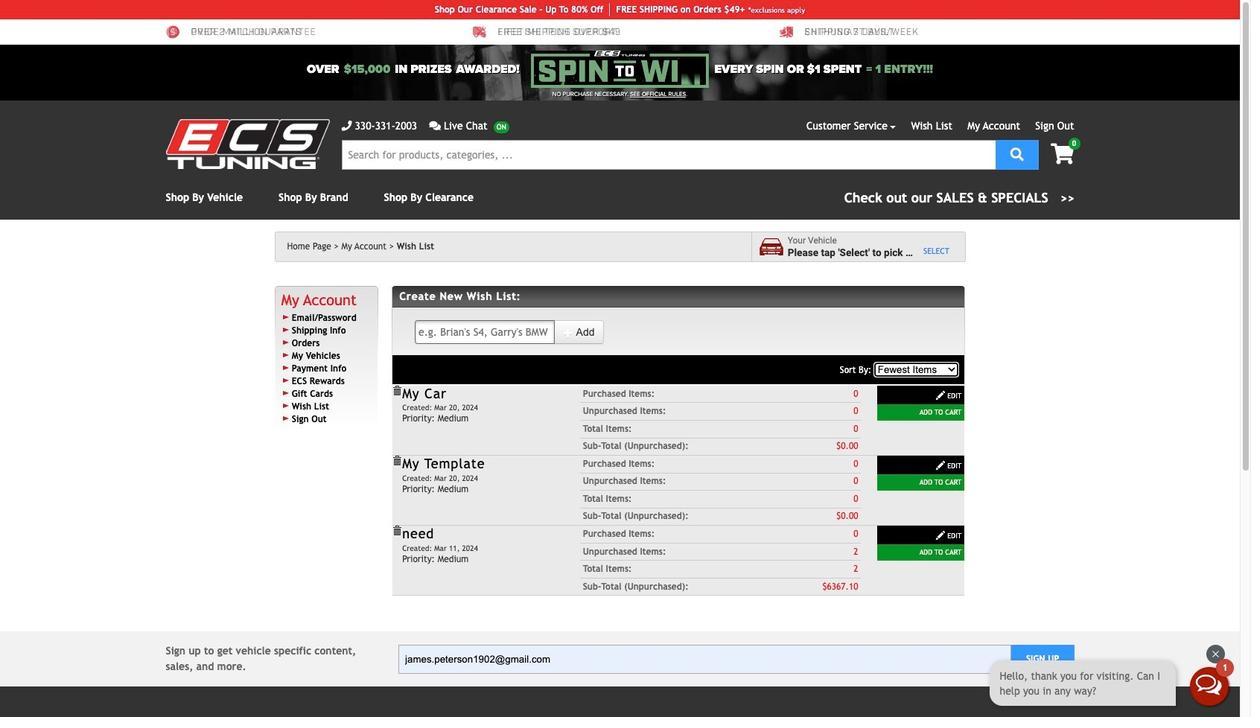 Task type: vqa. For each thing, say whether or not it's contained in the screenshot.
ECS Tuning 'Spin to Win' contest logo
yes



Task type: describe. For each thing, give the bounding box(es) containing it.
ecs tuning 'spin to win' contest logo image
[[532, 51, 709, 88]]

1 delete image from the top
[[392, 456, 403, 467]]

search image
[[1011, 147, 1024, 161]]

comments image
[[429, 121, 441, 131]]

ecs tuning image
[[166, 119, 330, 169]]

shopping cart image
[[1051, 144, 1075, 165]]



Task type: locate. For each thing, give the bounding box(es) containing it.
2 delete image from the top
[[392, 526, 403, 537]]

Email email field
[[399, 645, 1012, 674]]

0 vertical spatial white image
[[936, 390, 947, 401]]

delete image
[[392, 386, 403, 396]]

1 horizontal spatial white image
[[936, 461, 947, 471]]

white image
[[936, 390, 947, 401], [936, 531, 947, 541]]

1 white image from the top
[[936, 390, 947, 401]]

1 vertical spatial delete image
[[392, 526, 403, 537]]

0 vertical spatial delete image
[[392, 456, 403, 467]]

0 vertical spatial white image
[[564, 328, 574, 338]]

1 vertical spatial white image
[[936, 531, 947, 541]]

Search text field
[[342, 140, 996, 170]]

1 vertical spatial white image
[[936, 461, 947, 471]]

0 horizontal spatial white image
[[564, 328, 574, 338]]

e.g. Brian's S4, Garry's BMW E92...etc text field
[[415, 320, 555, 344]]

2 white image from the top
[[936, 531, 947, 541]]

delete image
[[392, 456, 403, 467], [392, 526, 403, 537]]

white image
[[564, 328, 574, 338], [936, 461, 947, 471]]

phone image
[[342, 121, 352, 131]]



